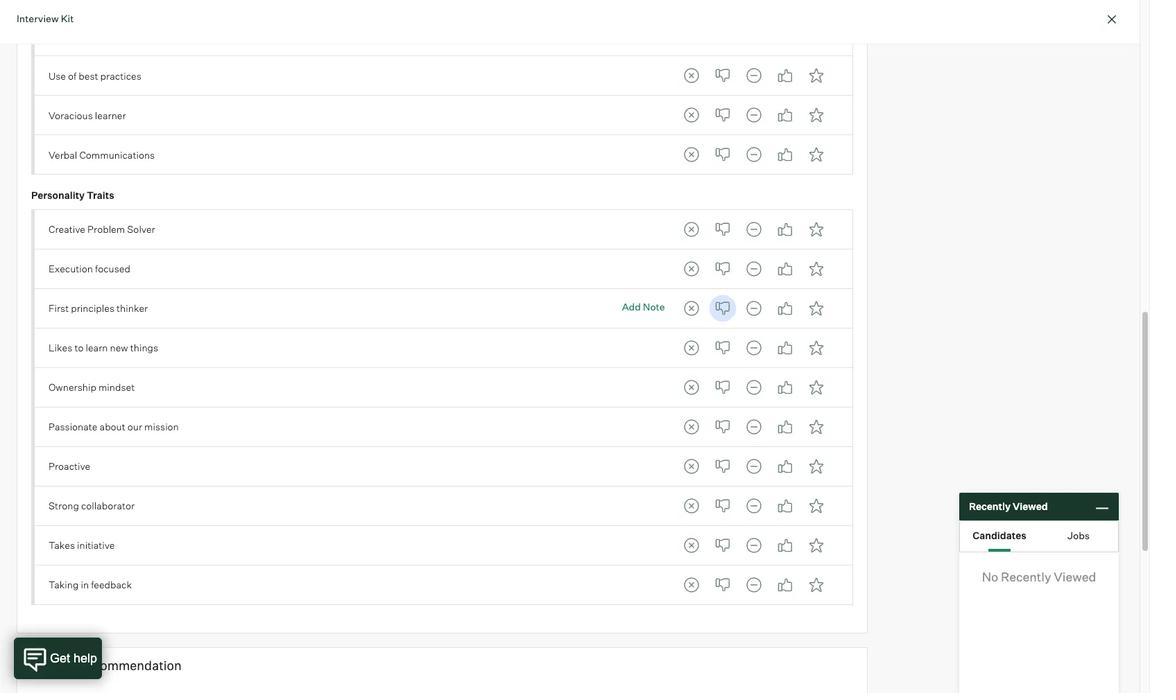 Task type: locate. For each thing, give the bounding box(es) containing it.
1 definitely not image from the top
[[677, 22, 705, 50]]

mixed button for mindset
[[740, 374, 768, 402]]

takes
[[49, 540, 75, 552]]

strong yes button
[[802, 22, 830, 50], [802, 62, 830, 90], [802, 102, 830, 129], [802, 141, 830, 169], [802, 216, 830, 243], [802, 255, 830, 283], [802, 295, 830, 323], [802, 334, 830, 362], [802, 374, 830, 402], [802, 413, 830, 441], [802, 453, 830, 481], [802, 492, 830, 520], [802, 532, 830, 560], [802, 572, 830, 599]]

8 mixed image from the top
[[740, 572, 768, 599]]

no image for execution focused
[[709, 255, 736, 283]]

2 strong yes button from the top
[[802, 62, 830, 90]]

2 no image from the top
[[709, 62, 736, 90]]

mixed button for of
[[740, 62, 768, 90]]

6 no image from the top
[[709, 492, 736, 520]]

14 definitely not button from the top
[[677, 572, 705, 599]]

5 mixed button from the top
[[740, 216, 768, 243]]

2 strong yes image from the top
[[802, 216, 830, 243]]

8 definitely not image from the top
[[677, 453, 705, 481]]

5 yes button from the top
[[771, 216, 799, 243]]

4 no image from the top
[[709, 255, 736, 283]]

6 strong yes image from the top
[[802, 532, 830, 560]]

10 definitely not image from the top
[[677, 572, 705, 599]]

3 yes image from the top
[[771, 216, 799, 243]]

yes button for focused
[[771, 255, 799, 283]]

strong yes image
[[802, 62, 830, 90], [802, 102, 830, 129], [802, 141, 830, 169], [802, 295, 830, 323], [802, 374, 830, 402], [802, 413, 830, 441], [802, 492, 830, 520], [802, 572, 830, 599]]

yes button for of
[[771, 62, 799, 90]]

5 strong yes image from the top
[[802, 374, 830, 402]]

passionate about our mission
[[49, 421, 179, 433]]

strong yes image for voracious learner
[[802, 102, 830, 129]]

7 mixed image from the top
[[740, 532, 768, 560]]

4 mixed image from the top
[[740, 374, 768, 402]]

2 yes image from the top
[[771, 141, 799, 169]]

14 strong yes button from the top
[[802, 572, 830, 599]]

strong yes image for to
[[802, 334, 830, 362]]

close image
[[1104, 11, 1120, 28]]

5 yes image from the top
[[771, 532, 799, 560]]

13 strong yes button from the top
[[802, 532, 830, 560]]

strong yes image
[[802, 22, 830, 50], [802, 216, 830, 243], [802, 255, 830, 283], [802, 334, 830, 362], [802, 453, 830, 481], [802, 532, 830, 560]]

13 no button from the top
[[709, 532, 736, 560]]

yes image for voracious learner
[[771, 102, 799, 129]]

no
[[982, 570, 998, 585]]

mixed image for taking in feedback
[[740, 572, 768, 599]]

5 no image from the top
[[709, 374, 736, 402]]

tab list for to
[[677, 334, 830, 362]]

4 definitely not image from the top
[[677, 141, 705, 169]]

8 no image from the top
[[709, 572, 736, 599]]

definitely not button for collaborator
[[677, 492, 705, 520]]

5 definitely not image from the top
[[677, 216, 705, 243]]

proactive
[[49, 461, 90, 472]]

tab list for about
[[677, 413, 830, 441]]

1 vertical spatial viewed
[[1054, 570, 1096, 585]]

principles
[[71, 303, 114, 314]]

5 no button from the top
[[709, 216, 736, 243]]

add
[[622, 301, 641, 313]]

3 yes image from the top
[[771, 255, 799, 283]]

mixed button
[[740, 22, 768, 50], [740, 62, 768, 90], [740, 102, 768, 129], [740, 141, 768, 169], [740, 216, 768, 243], [740, 255, 768, 283], [740, 295, 768, 323], [740, 334, 768, 362], [740, 374, 768, 402], [740, 413, 768, 441], [740, 453, 768, 481], [740, 492, 768, 520], [740, 532, 768, 560], [740, 572, 768, 599]]

mixed image for of
[[740, 62, 768, 90]]

yes image
[[771, 102, 799, 129], [771, 141, 799, 169], [771, 216, 799, 243], [771, 295, 799, 323], [771, 334, 799, 362], [771, 374, 799, 402], [771, 413, 799, 441], [771, 492, 799, 520], [771, 572, 799, 599]]

definitely not image for about
[[677, 413, 705, 441]]

no button for initiative
[[709, 532, 736, 560]]

mixed image for mindset
[[740, 374, 768, 402]]

strong yes image for initiative
[[802, 532, 830, 560]]

1 strong yes button from the top
[[802, 22, 830, 50]]

0 vertical spatial viewed
[[1013, 501, 1048, 513]]

creative
[[49, 223, 85, 235]]

7 no image from the top
[[709, 532, 736, 560]]

no button for about
[[709, 413, 736, 441]]

mixed button for collaborator
[[740, 492, 768, 520]]

10 no button from the top
[[709, 413, 736, 441]]

definitely not button for initiative
[[677, 532, 705, 560]]

no recently viewed
[[982, 570, 1096, 585]]

5 strong yes image from the top
[[802, 453, 830, 481]]

mixed image
[[740, 62, 768, 90], [740, 295, 768, 323], [740, 334, 768, 362], [740, 374, 768, 402], [740, 453, 768, 481], [740, 492, 768, 520]]

mixed image
[[740, 22, 768, 50], [740, 102, 768, 129], [740, 141, 768, 169], [740, 216, 768, 243], [740, 255, 768, 283], [740, 413, 768, 441], [740, 532, 768, 560], [740, 572, 768, 599]]

collaborator
[[81, 500, 135, 512]]

8 strong yes image from the top
[[802, 572, 830, 599]]

4 yes button from the top
[[771, 141, 799, 169]]

8 strong yes button from the top
[[802, 334, 830, 362]]

13 mixed button from the top
[[740, 532, 768, 560]]

4 strong yes image from the top
[[802, 334, 830, 362]]

yes image for ownership mindset
[[771, 374, 799, 402]]

3 mixed button from the top
[[740, 102, 768, 129]]

definitely not image for of
[[677, 62, 705, 90]]

mixed button for problem
[[740, 216, 768, 243]]

definitely not image
[[677, 295, 705, 323], [677, 334, 705, 362], [677, 374, 705, 402], [677, 532, 705, 560]]

feedback
[[91, 579, 132, 591]]

definitely not button for about
[[677, 413, 705, 441]]

mixed button for initiative
[[740, 532, 768, 560]]

11 no button from the top
[[709, 453, 736, 481]]

9 definitely not image from the top
[[677, 492, 705, 520]]

verbal communications
[[49, 149, 155, 161]]

8 mixed button from the top
[[740, 334, 768, 362]]

6 no button from the top
[[709, 255, 736, 283]]

mixed image for voracious learner
[[740, 102, 768, 129]]

11 yes button from the top
[[771, 453, 799, 481]]

yes image
[[771, 22, 799, 50], [771, 62, 799, 90], [771, 255, 799, 283], [771, 453, 799, 481], [771, 532, 799, 560]]

4 yes image from the top
[[771, 295, 799, 323]]

3 no image from the top
[[709, 102, 736, 129]]

tab list for mindset
[[677, 374, 830, 402]]

6 yes image from the top
[[771, 374, 799, 402]]

practices
[[100, 70, 141, 82]]

6 definitely not image from the top
[[677, 255, 705, 283]]

first principles thinker
[[49, 303, 148, 314]]

6 mixed image from the top
[[740, 413, 768, 441]]

jobs
[[1068, 530, 1090, 541]]

yes button for communications
[[771, 141, 799, 169]]

recently
[[969, 501, 1011, 513], [1001, 570, 1051, 585]]

add note link
[[622, 299, 665, 313]]

no button for focused
[[709, 255, 736, 283]]

14 yes button from the top
[[771, 572, 799, 599]]

1 yes image from the top
[[771, 102, 799, 129]]

yes image for taking in feedback
[[771, 572, 799, 599]]

3 definitely not image from the top
[[677, 102, 705, 129]]

9 yes button from the top
[[771, 374, 799, 402]]

problem
[[87, 223, 125, 235]]

no image
[[709, 141, 736, 169], [709, 216, 736, 243], [709, 295, 736, 323], [709, 334, 736, 362], [709, 413, 736, 441], [709, 453, 736, 481], [709, 532, 736, 560], [709, 572, 736, 599]]

viewed up candidates at right
[[1013, 501, 1048, 513]]

viewed
[[1013, 501, 1048, 513], [1054, 570, 1096, 585]]

takes initiative
[[49, 540, 115, 552]]

6 mixed button from the top
[[740, 255, 768, 283]]

definitely not image for learner
[[677, 102, 705, 129]]

recently up candidates at right
[[969, 501, 1011, 513]]

definitely not button for in
[[677, 572, 705, 599]]

voracious learner
[[49, 109, 126, 121]]

0 horizontal spatial viewed
[[1013, 501, 1048, 513]]

recently right no
[[1001, 570, 1051, 585]]

14 no button from the top
[[709, 572, 736, 599]]

1 strong yes image from the top
[[802, 62, 830, 90]]

5 strong yes button from the top
[[802, 216, 830, 243]]

strong yes image for taking in feedback
[[802, 572, 830, 599]]

overall recommendation
[[34, 658, 182, 674]]

7 yes button from the top
[[771, 295, 799, 323]]

definitely not image for collaborator
[[677, 492, 705, 520]]

3 strong yes button from the top
[[802, 102, 830, 129]]

mixed button for about
[[740, 413, 768, 441]]

9 strong yes button from the top
[[802, 374, 830, 402]]

8 yes image from the top
[[771, 492, 799, 520]]

13 definitely not button from the top
[[677, 532, 705, 560]]

8 yes button from the top
[[771, 334, 799, 362]]

10 definitely not button from the top
[[677, 413, 705, 441]]

definitely not button for of
[[677, 62, 705, 90]]

no button
[[709, 22, 736, 50], [709, 62, 736, 90], [709, 102, 736, 129], [709, 141, 736, 169], [709, 216, 736, 243], [709, 255, 736, 283], [709, 295, 736, 323], [709, 334, 736, 362], [709, 374, 736, 402], [709, 413, 736, 441], [709, 453, 736, 481], [709, 492, 736, 520], [709, 532, 736, 560], [709, 572, 736, 599]]

mixed image for creative problem solver
[[740, 216, 768, 243]]

6 yes button from the top
[[771, 255, 799, 283]]

viewed down jobs
[[1054, 570, 1096, 585]]

1 mixed button from the top
[[740, 22, 768, 50]]

yes button for about
[[771, 413, 799, 441]]

strong yes button for to
[[802, 334, 830, 362]]

yes button for mindset
[[771, 374, 799, 402]]

12 no button from the top
[[709, 492, 736, 520]]

14 mixed button from the top
[[740, 572, 768, 599]]

3 mixed image from the top
[[740, 141, 768, 169]]

yes image for creative problem solver
[[771, 216, 799, 243]]

execution focused
[[49, 263, 130, 275]]

yes button
[[771, 22, 799, 50], [771, 62, 799, 90], [771, 102, 799, 129], [771, 141, 799, 169], [771, 216, 799, 243], [771, 255, 799, 283], [771, 295, 799, 323], [771, 334, 799, 362], [771, 374, 799, 402], [771, 413, 799, 441], [771, 453, 799, 481], [771, 492, 799, 520], [771, 532, 799, 560], [771, 572, 799, 599]]

11 strong yes button from the top
[[802, 453, 830, 481]]

6 mixed image from the top
[[740, 492, 768, 520]]

personality
[[31, 190, 85, 201]]

yes image for strong collaborator
[[771, 492, 799, 520]]

2 mixed image from the top
[[740, 102, 768, 129]]

4 mixed image from the top
[[740, 216, 768, 243]]

4 mixed button from the top
[[740, 141, 768, 169]]

3 strong yes image from the top
[[802, 255, 830, 283]]

definitely not button for problem
[[677, 216, 705, 243]]

taking in feedback
[[49, 579, 132, 591]]

mixed button for to
[[740, 334, 768, 362]]

mixed image for passionate about our mission
[[740, 413, 768, 441]]

yes image for verbal communications
[[771, 141, 799, 169]]

2 yes image from the top
[[771, 62, 799, 90]]

definitely not image
[[677, 22, 705, 50], [677, 62, 705, 90], [677, 102, 705, 129], [677, 141, 705, 169], [677, 216, 705, 243], [677, 255, 705, 283], [677, 413, 705, 441], [677, 453, 705, 481], [677, 492, 705, 520], [677, 572, 705, 599]]

2 definitely not button from the top
[[677, 62, 705, 90]]

passionate
[[49, 421, 97, 433]]

tab list
[[677, 22, 830, 50], [677, 62, 830, 90], [677, 102, 830, 129], [677, 141, 830, 169], [677, 216, 830, 243], [677, 255, 830, 283], [677, 295, 830, 323], [677, 334, 830, 362], [677, 374, 830, 402], [677, 413, 830, 441], [677, 453, 830, 481], [677, 492, 830, 520], [960, 522, 1118, 552], [677, 532, 830, 560], [677, 572, 830, 599]]

12 mixed button from the top
[[740, 492, 768, 520]]

3 no button from the top
[[709, 102, 736, 129]]

8 no button from the top
[[709, 334, 736, 362]]

no image for strong collaborator
[[709, 492, 736, 520]]

6 strong yes button from the top
[[802, 255, 830, 283]]

no image for initiative
[[709, 532, 736, 560]]

0 vertical spatial recently
[[969, 501, 1011, 513]]

definitely not button
[[677, 22, 705, 50], [677, 62, 705, 90], [677, 102, 705, 129], [677, 141, 705, 169], [677, 216, 705, 243], [677, 255, 705, 283], [677, 295, 705, 323], [677, 334, 705, 362], [677, 374, 705, 402], [677, 413, 705, 441], [677, 453, 705, 481], [677, 492, 705, 520], [677, 532, 705, 560], [677, 572, 705, 599]]

strong yes image for passionate about our mission
[[802, 413, 830, 441]]

no button for of
[[709, 62, 736, 90]]

7 strong yes image from the top
[[802, 492, 830, 520]]

4 strong yes button from the top
[[802, 141, 830, 169]]

interview kit
[[17, 12, 74, 24]]

1 mixed image from the top
[[740, 62, 768, 90]]

definitely not image for likes to learn new things
[[677, 334, 705, 362]]

3 mixed image from the top
[[740, 334, 768, 362]]

to
[[74, 342, 84, 354]]

definitely not button for learner
[[677, 102, 705, 129]]

yes image for likes to learn new things
[[771, 334, 799, 362]]

2 no button from the top
[[709, 62, 736, 90]]

personality traits
[[31, 190, 114, 201]]

2 strong yes image from the top
[[802, 102, 830, 129]]

4 no button from the top
[[709, 141, 736, 169]]

yes button for collaborator
[[771, 492, 799, 520]]

tab list for communications
[[677, 141, 830, 169]]

no image for about
[[709, 413, 736, 441]]

no image
[[709, 22, 736, 50], [709, 62, 736, 90], [709, 102, 736, 129], [709, 255, 736, 283], [709, 374, 736, 402], [709, 492, 736, 520]]

tab list for of
[[677, 62, 830, 90]]

6 strong yes image from the top
[[802, 413, 830, 441]]

strong yes image for focused
[[802, 255, 830, 283]]

creative problem solver
[[49, 223, 155, 235]]

strong yes image for use of best practices
[[802, 62, 830, 90]]

likes
[[49, 342, 72, 354]]

5 definitely not button from the top
[[677, 216, 705, 243]]

2 yes button from the top
[[771, 62, 799, 90]]

tab list for collaborator
[[677, 492, 830, 520]]



Task type: vqa. For each thing, say whether or not it's contained in the screenshot.
2nd THE WEEKLY from the top
no



Task type: describe. For each thing, give the bounding box(es) containing it.
7 no button from the top
[[709, 295, 736, 323]]

strong yes button for learner
[[802, 102, 830, 129]]

strong yes button for collaborator
[[802, 492, 830, 520]]

no image for communications
[[709, 141, 736, 169]]

no button for communications
[[709, 141, 736, 169]]

use
[[49, 70, 66, 82]]

definitely not button for to
[[677, 334, 705, 362]]

strong yes button for problem
[[802, 216, 830, 243]]

6 no image from the top
[[709, 453, 736, 481]]

1 vertical spatial recently
[[1001, 570, 1051, 585]]

5 mixed image from the top
[[740, 453, 768, 481]]

strong yes button for about
[[802, 413, 830, 441]]

yes button for initiative
[[771, 532, 799, 560]]

1 strong yes image from the top
[[802, 22, 830, 50]]

1 definitely not button from the top
[[677, 22, 705, 50]]

kit
[[61, 12, 74, 24]]

recommendation
[[78, 658, 182, 674]]

use of best practices
[[49, 70, 141, 82]]

mixed button for in
[[740, 572, 768, 599]]

yes image for of
[[771, 62, 799, 90]]

no button for mindset
[[709, 374, 736, 402]]

recently viewed
[[969, 501, 1048, 513]]

tab list for problem
[[677, 216, 830, 243]]

definitely not button for communications
[[677, 141, 705, 169]]

3 no image from the top
[[709, 295, 736, 323]]

tab list for initiative
[[677, 532, 830, 560]]

no button for to
[[709, 334, 736, 362]]

1 no image from the top
[[709, 22, 736, 50]]

no button for problem
[[709, 216, 736, 243]]

definitely not image for ownership mindset
[[677, 374, 705, 402]]

likes to learn new things
[[49, 342, 158, 354]]

tab list for learner
[[677, 102, 830, 129]]

strong
[[49, 500, 79, 512]]

4 strong yes image from the top
[[802, 295, 830, 323]]

learn
[[86, 342, 108, 354]]

yes button for to
[[771, 334, 799, 362]]

mixed image for verbal communications
[[740, 141, 768, 169]]

strong yes button for of
[[802, 62, 830, 90]]

strong yes image for ownership mindset
[[802, 374, 830, 402]]

2 mixed image from the top
[[740, 295, 768, 323]]

note
[[643, 301, 665, 313]]

verbal
[[49, 149, 77, 161]]

definitely not image for problem
[[677, 216, 705, 243]]

definitely not image for communications
[[677, 141, 705, 169]]

communications
[[79, 149, 155, 161]]

taking
[[49, 579, 79, 591]]

strong yes button for focused
[[802, 255, 830, 283]]

no image for problem
[[709, 216, 736, 243]]

yes button for problem
[[771, 216, 799, 243]]

tab list containing candidates
[[960, 522, 1118, 552]]

mixed button for focused
[[740, 255, 768, 283]]

initiative
[[77, 540, 115, 552]]

definitely not button for mindset
[[677, 374, 705, 402]]

definitely not image for takes initiative
[[677, 532, 705, 560]]

overall
[[34, 658, 75, 674]]

strong collaborator
[[49, 500, 135, 512]]

4 yes image from the top
[[771, 453, 799, 481]]

1 mixed image from the top
[[740, 22, 768, 50]]

strong yes button for initiative
[[802, 532, 830, 560]]

no image for voracious learner
[[709, 102, 736, 129]]

mission
[[144, 421, 179, 433]]

learner
[[95, 109, 126, 121]]

7 definitely not button from the top
[[677, 295, 705, 323]]

strong yes image for problem
[[802, 216, 830, 243]]

tab list for focused
[[677, 255, 830, 283]]

in
[[81, 579, 89, 591]]

strong yes image for strong collaborator
[[802, 492, 830, 520]]

1 yes image from the top
[[771, 22, 799, 50]]

mixed image for takes initiative
[[740, 532, 768, 560]]

no button for in
[[709, 572, 736, 599]]

of
[[68, 70, 76, 82]]

mixed button for communications
[[740, 141, 768, 169]]

11 mixed button from the top
[[740, 453, 768, 481]]

interview
[[17, 12, 59, 24]]

ownership mindset
[[49, 382, 135, 393]]

7 strong yes button from the top
[[802, 295, 830, 323]]

definitely not image for in
[[677, 572, 705, 599]]

solver
[[127, 223, 155, 235]]

strong yes button for communications
[[802, 141, 830, 169]]

no button for collaborator
[[709, 492, 736, 520]]

strong yes image for verbal communications
[[802, 141, 830, 169]]

first
[[49, 303, 69, 314]]

1 horizontal spatial viewed
[[1054, 570, 1096, 585]]

11 definitely not button from the top
[[677, 453, 705, 481]]

no image for to
[[709, 334, 736, 362]]

no image for ownership mindset
[[709, 374, 736, 402]]

execution
[[49, 263, 93, 275]]

definitely not button for focused
[[677, 255, 705, 283]]

voracious
[[49, 109, 93, 121]]

yes image for passionate about our mission
[[771, 413, 799, 441]]

mixed image for collaborator
[[740, 492, 768, 520]]

focused
[[95, 263, 130, 275]]

7 mixed button from the top
[[740, 295, 768, 323]]

best
[[79, 70, 98, 82]]

candidates
[[973, 530, 1026, 541]]

mixed image for execution focused
[[740, 255, 768, 283]]

traits
[[87, 190, 114, 201]]

tab list for in
[[677, 572, 830, 599]]

strong yes button for mindset
[[802, 374, 830, 402]]

1 no button from the top
[[709, 22, 736, 50]]

definitely not image for focused
[[677, 255, 705, 283]]

about
[[100, 421, 125, 433]]

no image for in
[[709, 572, 736, 599]]

no button for learner
[[709, 102, 736, 129]]

mixed button for learner
[[740, 102, 768, 129]]

things
[[130, 342, 158, 354]]

yes image for focused
[[771, 255, 799, 283]]

mindset
[[98, 382, 135, 393]]

new
[[110, 342, 128, 354]]

no image for use of best practices
[[709, 62, 736, 90]]

yes button for learner
[[771, 102, 799, 129]]

yes button for in
[[771, 572, 799, 599]]

our
[[127, 421, 142, 433]]

mixed image for to
[[740, 334, 768, 362]]

thinker
[[117, 303, 148, 314]]

yes image for initiative
[[771, 532, 799, 560]]

1 definitely not image from the top
[[677, 295, 705, 323]]

strong yes button for in
[[802, 572, 830, 599]]

add note
[[622, 301, 665, 313]]

ownership
[[49, 382, 96, 393]]

1 yes button from the top
[[771, 22, 799, 50]]



